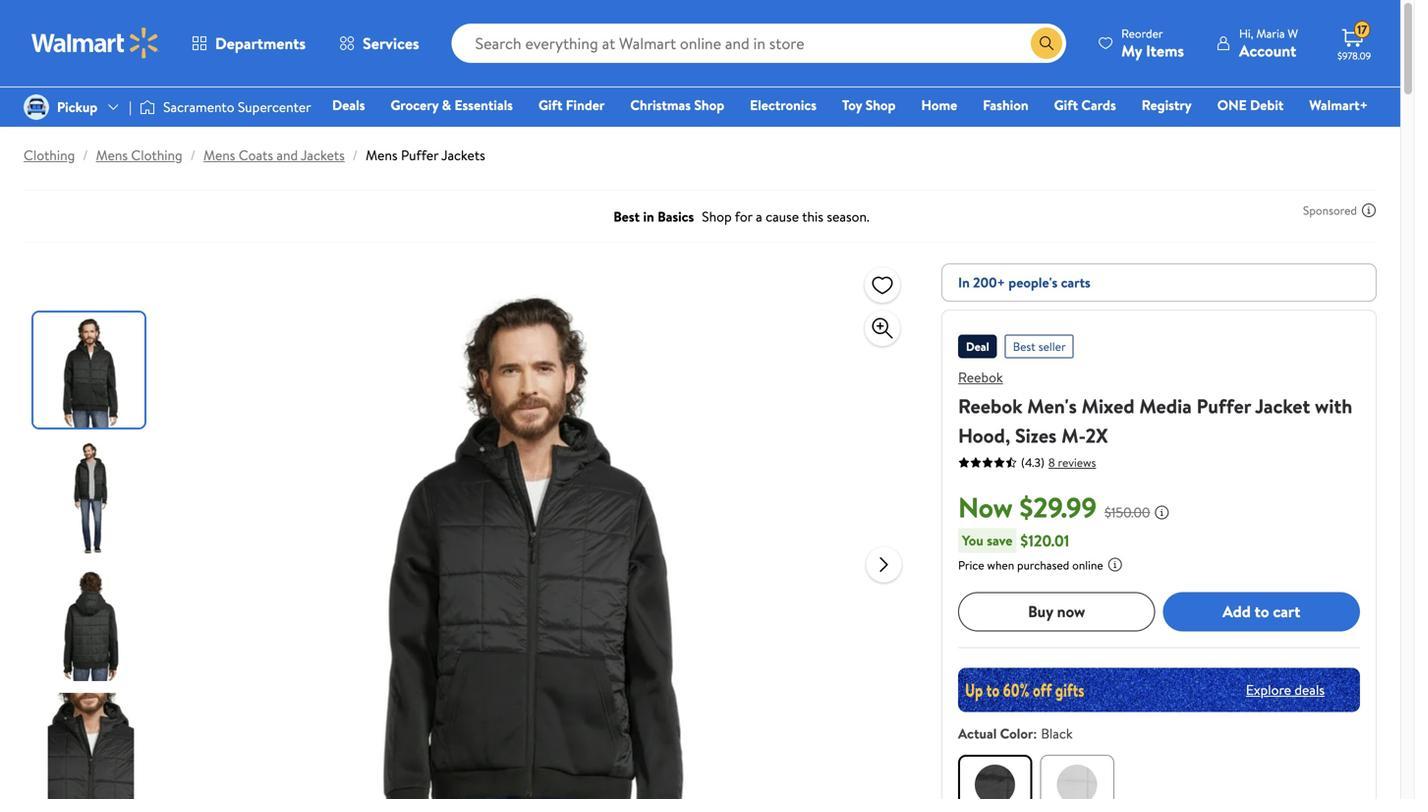 Task type: vqa. For each thing, say whether or not it's contained in the screenshot.
Actual
yes



Task type: describe. For each thing, give the bounding box(es) containing it.
Search search field
[[452, 24, 1066, 63]]

now
[[958, 488, 1013, 526]]

with
[[1315, 392, 1353, 420]]

gift finder
[[539, 95, 605, 115]]

17
[[1357, 21, 1368, 38]]

people's
[[1009, 273, 1058, 292]]

sponsored
[[1303, 202, 1357, 219]]

one debit
[[1217, 95, 1284, 115]]

essentials
[[455, 95, 513, 115]]

$120.01
[[1021, 530, 1070, 551]]

finder
[[566, 95, 605, 115]]

reebok men's mixed media puffer jacket with hood, sizes m-2x - image 3 of 5 image
[[33, 566, 148, 681]]

1 jackets from the left
[[301, 145, 345, 165]]

one debit link
[[1209, 94, 1293, 115]]

$150.00
[[1105, 503, 1150, 522]]

departments button
[[175, 20, 322, 67]]

search icon image
[[1039, 35, 1055, 51]]

christmas shop link
[[621, 94, 733, 115]]

2x
[[1086, 422, 1108, 449]]

reebok men's mixed media puffer jacket with hood, sizes m-2x - image 2 of 5 image
[[33, 439, 148, 554]]

next media item image
[[872, 553, 896, 576]]

deals link
[[323, 94, 374, 115]]

fashion link
[[974, 94, 1037, 115]]

reviews
[[1058, 454, 1096, 471]]

supercenter
[[238, 97, 311, 116]]

1 reebok from the top
[[958, 368, 1003, 387]]

explore deals link
[[1238, 672, 1333, 707]]

buy
[[1028, 601, 1053, 622]]

gift cards link
[[1045, 94, 1125, 115]]

home link
[[913, 94, 966, 115]]

buy now
[[1028, 601, 1085, 622]]

one
[[1217, 95, 1247, 115]]

walmart+ link
[[1301, 94, 1377, 115]]

grocery & essentials link
[[382, 94, 522, 115]]

jacket
[[1255, 392, 1310, 420]]

gift for gift finder
[[539, 95, 563, 115]]

actual
[[958, 724, 997, 743]]

Walmart Site-Wide search field
[[452, 24, 1066, 63]]

buy now button
[[958, 592, 1155, 631]]

maria
[[1257, 25, 1285, 42]]

2 jackets from the left
[[441, 145, 485, 165]]

items
[[1146, 40, 1184, 61]]

color
[[1000, 724, 1033, 743]]

in 200+ people's carts
[[958, 273, 1091, 292]]

$978.09
[[1338, 49, 1371, 62]]

sacramento
[[163, 97, 234, 116]]

explore deals
[[1246, 680, 1325, 699]]

legal information image
[[1107, 557, 1123, 572]]

&
[[442, 95, 451, 115]]

hood,
[[958, 422, 1011, 449]]

clothing / mens clothing / mens coats and jackets / mens puffer jackets
[[24, 145, 485, 165]]

purchased
[[1017, 557, 1070, 573]]

add to cart button
[[1163, 592, 1360, 631]]

gift cards
[[1054, 95, 1116, 115]]

2 reebok from the top
[[958, 392, 1023, 420]]

now $29.99
[[958, 488, 1097, 526]]

2 clothing from the left
[[131, 145, 183, 165]]

2 / from the left
[[190, 145, 196, 165]]

zoom image modal image
[[871, 316, 894, 340]]

learn more about strikethrough prices image
[[1154, 504, 1170, 520]]

8
[[1049, 454, 1055, 471]]

price
[[958, 557, 984, 573]]

toy shop
[[842, 95, 896, 115]]

christmas shop
[[630, 95, 724, 115]]

explore
[[1246, 680, 1291, 699]]

ad disclaimer and feedback image
[[1361, 202, 1377, 218]]

best
[[1013, 338, 1036, 355]]

mens clothing link
[[96, 145, 183, 165]]

toy shop link
[[833, 94, 905, 115]]

to
[[1255, 601, 1269, 622]]

christmas
[[630, 95, 691, 115]]

hi, maria w account
[[1239, 25, 1298, 61]]

services button
[[322, 20, 436, 67]]

services
[[363, 32, 419, 54]]

w
[[1288, 25, 1298, 42]]

registry link
[[1133, 94, 1201, 115]]

3 / from the left
[[353, 145, 358, 165]]

(4.3)
[[1021, 454, 1045, 471]]

|
[[129, 97, 132, 116]]

cards
[[1082, 95, 1116, 115]]

cart
[[1273, 601, 1301, 622]]

1 mens from the left
[[96, 145, 128, 165]]



Task type: locate. For each thing, give the bounding box(es) containing it.
registry
[[1142, 95, 1192, 115]]

 image
[[24, 94, 49, 120]]

reebok men's mixed media puffer jacket with hood, sizes m-2x - image 4 of 5 image
[[33, 693, 148, 799]]

1 vertical spatial reebok
[[958, 392, 1023, 420]]

add
[[1223, 601, 1251, 622]]

200+
[[973, 273, 1005, 292]]

reebok men's mixed media puffer jacket with hood, sizes m-2x image
[[222, 263, 851, 799]]

coats
[[239, 145, 273, 165]]

add to cart
[[1223, 601, 1301, 622]]

pickup
[[57, 97, 98, 116]]

1 horizontal spatial jackets
[[441, 145, 485, 165]]

reorder
[[1122, 25, 1163, 42]]

2 gift from the left
[[1054, 95, 1078, 115]]

reebok reebok men's mixed media puffer jacket with hood, sizes m-2x
[[958, 368, 1353, 449]]

deals
[[1295, 680, 1325, 699]]

reebok
[[958, 368, 1003, 387], [958, 392, 1023, 420]]

2 mens from the left
[[203, 145, 235, 165]]

gift inside gift cards link
[[1054, 95, 1078, 115]]

reebok men's mixed media puffer jacket with hood, sizes m-2x - image 1 of 5 image
[[33, 313, 148, 428]]

1 clothing from the left
[[24, 145, 75, 165]]

0 horizontal spatial shop
[[694, 95, 724, 115]]

electronics
[[750, 95, 817, 115]]

price when purchased online
[[958, 557, 1103, 573]]

deal
[[966, 338, 989, 355]]

2 horizontal spatial mens
[[366, 145, 398, 165]]

walmart image
[[31, 28, 159, 59]]

0 horizontal spatial /
[[83, 145, 88, 165]]

8 reviews link
[[1045, 454, 1096, 471]]

shop for toy shop
[[866, 95, 896, 115]]

1 / from the left
[[83, 145, 88, 165]]

sacramento supercenter
[[163, 97, 311, 116]]

mens down "pickup"
[[96, 145, 128, 165]]

home
[[921, 95, 957, 115]]

my
[[1122, 40, 1142, 61]]

0 horizontal spatial clothing
[[24, 145, 75, 165]]

shop
[[694, 95, 724, 115], [866, 95, 896, 115]]

0 horizontal spatial jackets
[[301, 145, 345, 165]]

clothing down "pickup"
[[24, 145, 75, 165]]

gift left the 'cards'
[[1054, 95, 1078, 115]]

0 horizontal spatial puffer
[[401, 145, 439, 165]]

you save $120.01
[[962, 530, 1070, 551]]

you
[[962, 530, 984, 550]]

debit
[[1250, 95, 1284, 115]]

jackets
[[301, 145, 345, 165], [441, 145, 485, 165]]

deals
[[332, 95, 365, 115]]

clothing
[[24, 145, 75, 165], [131, 145, 183, 165]]

1 horizontal spatial /
[[190, 145, 196, 165]]

$29.99
[[1020, 488, 1097, 526]]

walmart+
[[1309, 95, 1368, 115]]

3 mens from the left
[[366, 145, 398, 165]]

/
[[83, 145, 88, 165], [190, 145, 196, 165], [353, 145, 358, 165]]

0 horizontal spatial mens
[[96, 145, 128, 165]]

 image
[[140, 97, 155, 117]]

shop right the christmas
[[694, 95, 724, 115]]

0 vertical spatial reebok
[[958, 368, 1003, 387]]

online
[[1072, 557, 1103, 573]]

(4.3) 8 reviews
[[1021, 454, 1096, 471]]

:
[[1033, 724, 1037, 743]]

1 shop from the left
[[694, 95, 724, 115]]

black
[[1041, 724, 1073, 743]]

actual color list
[[954, 751, 1364, 799]]

puffer inside reebok reebok men's mixed media puffer jacket with hood, sizes m-2x
[[1197, 392, 1251, 420]]

puffer down grocery
[[401, 145, 439, 165]]

save
[[987, 530, 1013, 550]]

and
[[277, 145, 298, 165]]

reebok link
[[958, 368, 1003, 387]]

1 horizontal spatial mens
[[203, 145, 235, 165]]

2 horizontal spatial /
[[353, 145, 358, 165]]

up to sixty percent off deals. shop now. image
[[958, 668, 1360, 712]]

shop for christmas shop
[[694, 95, 724, 115]]

mens left coats
[[203, 145, 235, 165]]

0 horizontal spatial gift
[[539, 95, 563, 115]]

mens puffer jackets link
[[366, 145, 485, 165]]

departments
[[215, 32, 306, 54]]

media
[[1139, 392, 1192, 420]]

account
[[1239, 40, 1297, 61]]

/ down deals link on the top left of the page
[[353, 145, 358, 165]]

1 horizontal spatial gift
[[1054, 95, 1078, 115]]

hi,
[[1239, 25, 1254, 42]]

clothing down |
[[131, 145, 183, 165]]

when
[[987, 557, 1014, 573]]

best seller
[[1013, 338, 1066, 355]]

puffer
[[401, 145, 439, 165], [1197, 392, 1251, 420]]

reebok down deal
[[958, 368, 1003, 387]]

0 vertical spatial puffer
[[401, 145, 439, 165]]

1 gift from the left
[[539, 95, 563, 115]]

toy
[[842, 95, 862, 115]]

in
[[958, 273, 970, 292]]

grocery & essentials
[[391, 95, 513, 115]]

add to favorites list, reebok men's mixed media puffer jacket with hood, sizes m-2x image
[[871, 273, 894, 297]]

gift inside gift finder link
[[539, 95, 563, 115]]

2 shop from the left
[[866, 95, 896, 115]]

gift finder link
[[530, 94, 614, 115]]

carts
[[1061, 273, 1091, 292]]

1 horizontal spatial shop
[[866, 95, 896, 115]]

1 horizontal spatial puffer
[[1197, 392, 1251, 420]]

jackets right and
[[301, 145, 345, 165]]

1 vertical spatial puffer
[[1197, 392, 1251, 420]]

mixed
[[1082, 392, 1135, 420]]

/ right clothing link
[[83, 145, 88, 165]]

men's
[[1027, 392, 1077, 420]]

jackets down grocery & essentials link at the top left of page
[[441, 145, 485, 165]]

mens coats and jackets link
[[203, 145, 345, 165]]

grocery
[[391, 95, 439, 115]]

/ down the sacramento
[[190, 145, 196, 165]]

actual color : black
[[958, 724, 1073, 743]]

gift left finder
[[539, 95, 563, 115]]

reorder my items
[[1122, 25, 1184, 61]]

fashion
[[983, 95, 1029, 115]]

clothing link
[[24, 145, 75, 165]]

shop right toy
[[866, 95, 896, 115]]

reebok up hood,
[[958, 392, 1023, 420]]

m-
[[1062, 422, 1086, 449]]

gift for gift cards
[[1054, 95, 1078, 115]]

1 horizontal spatial clothing
[[131, 145, 183, 165]]

sizes
[[1015, 422, 1057, 449]]

puffer right media
[[1197, 392, 1251, 420]]

mens down grocery
[[366, 145, 398, 165]]



